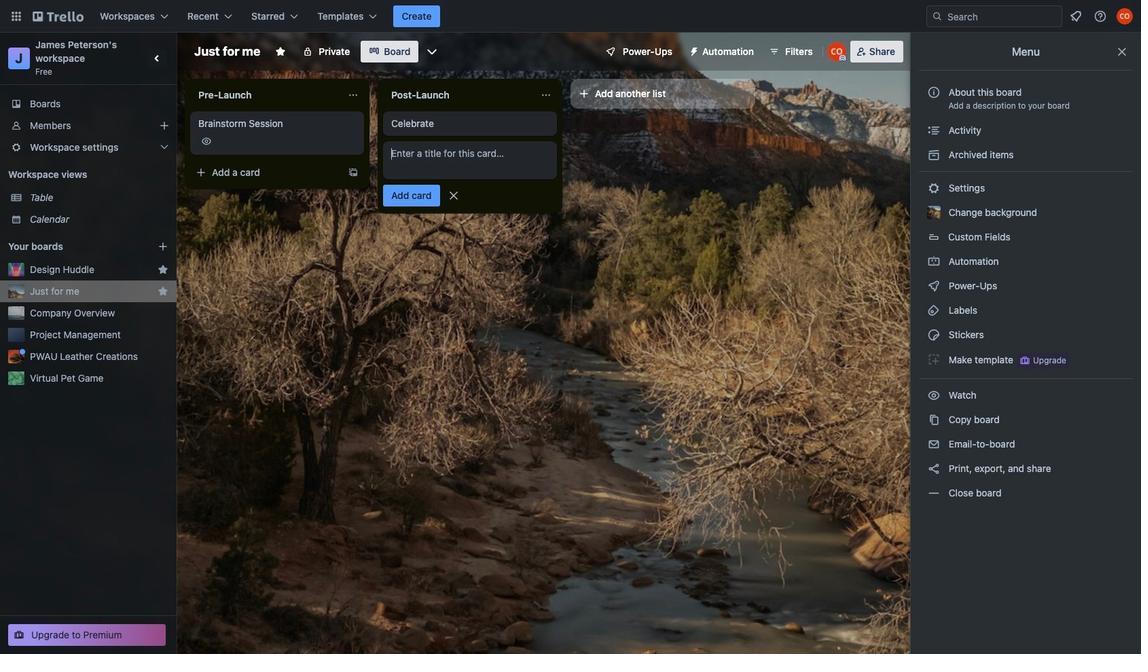 Task type: describe. For each thing, give the bounding box(es) containing it.
workspace navigation collapse icon image
[[148, 49, 167, 68]]

create from template… image
[[348, 167, 359, 178]]

3 sm image from the top
[[927, 255, 941, 268]]

cancel image
[[447, 189, 460, 202]]

your boards with 6 items element
[[8, 238, 137, 255]]

search image
[[932, 11, 943, 22]]

6 sm image from the top
[[927, 413, 941, 427]]

1 starred icon image from the top
[[158, 264, 169, 275]]

christina overa (christinaovera) image
[[1117, 8, 1133, 24]]

Enter a title for this card… text field
[[383, 141, 557, 179]]

add board image
[[158, 241, 169, 252]]

1 sm image from the top
[[927, 148, 941, 162]]



Task type: locate. For each thing, give the bounding box(es) containing it.
open information menu image
[[1094, 10, 1107, 23]]

5 sm image from the top
[[927, 389, 941, 402]]

7 sm image from the top
[[927, 438, 941, 451]]

Search field
[[943, 7, 1062, 26]]

2 starred icon image from the top
[[158, 286, 169, 297]]

8 sm image from the top
[[927, 462, 941, 476]]

0 vertical spatial starred icon image
[[158, 264, 169, 275]]

star or unstar board image
[[275, 46, 286, 57]]

back to home image
[[33, 5, 84, 27]]

4 sm image from the top
[[927, 328, 941, 342]]

0 notifications image
[[1068, 8, 1084, 24]]

starred icon image
[[158, 264, 169, 275], [158, 286, 169, 297]]

2 sm image from the top
[[927, 181, 941, 195]]

primary element
[[0, 0, 1141, 33]]

1 vertical spatial starred icon image
[[158, 286, 169, 297]]

None text field
[[383, 84, 535, 106]]

sm image
[[927, 148, 941, 162], [927, 181, 941, 195], [927, 255, 941, 268], [927, 328, 941, 342], [927, 389, 941, 402], [927, 413, 941, 427], [927, 438, 941, 451], [927, 462, 941, 476]]

customize views image
[[426, 45, 439, 58]]

christina overa (christinaovera) image
[[827, 42, 846, 61]]

Board name text field
[[188, 41, 267, 63]]

None text field
[[190, 84, 342, 106]]

sm image
[[684, 41, 703, 60], [927, 124, 941, 137], [927, 279, 941, 293], [927, 304, 941, 317], [927, 353, 941, 366], [927, 486, 941, 500]]

this member is an admin of this board. image
[[840, 55, 846, 61]]



Task type: vqa. For each thing, say whether or not it's contained in the screenshot.
sm icon
yes



